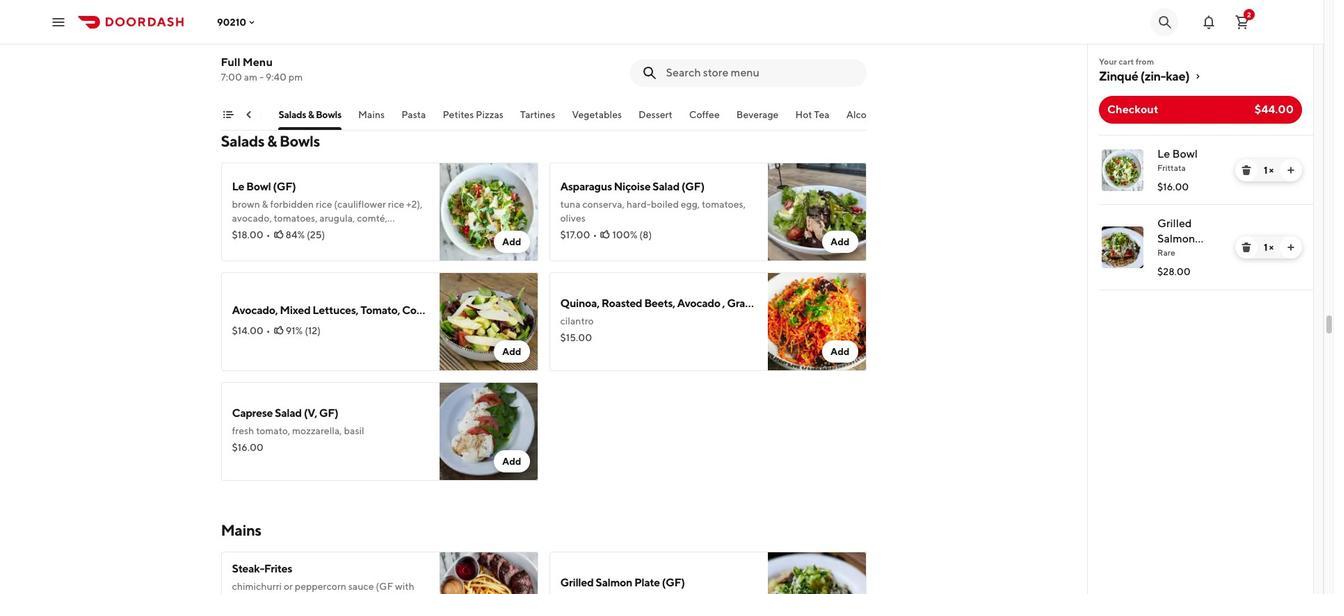 Task type: describe. For each thing, give the bounding box(es) containing it.
alcohol button
[[846, 108, 881, 130]]

pm
[[289, 72, 303, 83]]

arugula,
[[319, 213, 355, 224]]

add one to cart image for grilled salmon plate (gf)
[[1285, 242, 1296, 253]]

add for avocado, mixed lettuces, tomato, comté salad (v, gf)
[[502, 346, 521, 358]]

add button for le bowl (gf)
[[494, 231, 530, 253]]

peppercorn
[[295, 581, 346, 593]]

(gf) inside grilled shrimps (gf) garlic, herbs, and spices $17.00
[[309, 17, 332, 31]]

show menu categories image
[[222, 109, 233, 120]]

salad inside caprese salad (v, gf) fresh tomato, mozzarella, basil $16.00
[[275, 407, 302, 420]]

90210 button
[[217, 16, 257, 27]]

caprese
[[232, 407, 273, 420]]

garlic,
[[232, 36, 258, 47]]

avocado,
[[232, 213, 272, 224]]

• right the '$14.00'
[[266, 326, 270, 337]]

steak frites image
[[439, 552, 538, 595]]

steak-frites chimichurri or peppercorn sauce (gf with
[[232, 563, 414, 595]]

$15.00
[[560, 332, 592, 344]]

(12)
[[305, 326, 321, 337]]

beverage button
[[736, 108, 779, 130]]

Item Search search field
[[666, 65, 855, 81]]

(cauliflower
[[334, 199, 386, 210]]

roasted
[[601, 297, 642, 310]]

mayo,
[[316, 227, 342, 238]]

mozzarella,
[[292, 426, 342, 437]]

coffee
[[689, 109, 720, 120]]

salad inside asparagus niçoise salad (gf) tuna conserva, hard-boiled egg, tomatoes, olives
[[652, 180, 679, 193]]

2 items, open order cart image
[[1234, 14, 1251, 30]]

tuna
[[560, 199, 580, 210]]

beverage
[[736, 109, 779, 120]]

with inside steak-frites chimichurri or peppercorn sauce (gf with
[[395, 581, 414, 593]]

boiled
[[651, 199, 679, 210]]

full
[[221, 56, 240, 69]]

(v, inside caprese salad (v, gf) fresh tomato, mozzarella, basil $16.00
[[304, 407, 317, 420]]

1 vertical spatial salads & bowls
[[221, 132, 320, 150]]

pasta
[[401, 109, 426, 120]]

chicken
[[344, 227, 379, 238]]

1 rice from the left
[[316, 199, 332, 210]]

list containing le bowl
[[1088, 135, 1313, 291]]

add one to cart image for le bowl
[[1285, 165, 1296, 176]]

2 button
[[1228, 8, 1256, 36]]

frites
[[264, 563, 292, 576]]

avocado
[[677, 297, 720, 310]]

1 horizontal spatial $17.00
[[560, 230, 590, 241]]

90210
[[217, 16, 246, 27]]

× for grilled salmon plate (gf)
[[1269, 242, 1274, 253]]

(gf
[[376, 581, 393, 593]]

hot
[[795, 109, 812, 120]]

cart
[[1119, 56, 1134, 67]]

olives
[[560, 213, 586, 224]]

your cart from
[[1099, 56, 1154, 67]]

quinoa,
[[560, 297, 599, 310]]

grilled shrimps (gf) garlic, herbs, and spices $17.00
[[232, 17, 335, 64]]

0 vertical spatial gf)
[[482, 304, 501, 317]]

lettuces,
[[313, 304, 358, 317]]

(25)
[[307, 230, 325, 241]]

remove item from cart image
[[1241, 165, 1252, 176]]

1 vertical spatial salmon
[[596, 577, 632, 590]]

shrimps
[[267, 17, 307, 31]]

$17.00 •
[[560, 230, 597, 241]]

basil
[[344, 426, 364, 437]]

conserva,
[[582, 199, 625, 210]]

notification bell image
[[1200, 14, 1217, 30]]

le bowl frittata
[[1157, 147, 1198, 173]]

2
[[1247, 10, 1251, 18]]

with inside le bowl (gf) brown & forbidden rice (cauliflower rice +2), avocado, tomatoes, arugula, comté, parmesan, sriracha mayo, chicken or frittata (v with frittata)
[[244, 241, 264, 252]]

steak-
[[232, 563, 264, 576]]

asparagus
[[560, 180, 612, 193]]

am
[[244, 72, 257, 83]]

asparagus niçoise salad (gf) tuna conserva, hard-boiled egg, tomatoes, olives
[[560, 180, 746, 224]]

0 vertical spatial salads
[[279, 109, 306, 120]]

salmon inside grilled salmon plate (gf)
[[1157, 232, 1195, 246]]

tomatoes, inside asparagus niçoise salad (gf) tuna conserva, hard-boiled egg, tomatoes, olives
[[702, 199, 746, 210]]

tomato,
[[360, 304, 400, 317]]

fresh
[[232, 426, 254, 437]]

dessert
[[639, 109, 672, 120]]

1 vertical spatial &
[[267, 132, 277, 150]]

pasta button
[[401, 108, 426, 130]]

avocado, mixed lettuces, tomato, comté salad (v, gf)
[[232, 304, 501, 317]]

egg,
[[681, 199, 700, 210]]

and
[[290, 36, 306, 47]]

comté
[[402, 304, 436, 317]]

dessert button
[[639, 108, 672, 130]]

niçoise
[[614, 180, 651, 193]]

cilantro
[[560, 316, 594, 327]]

grilled salmon plate (gf) image for your cart from
[[1102, 227, 1143, 268]]

frittata
[[1157, 163, 1186, 173]]

kae)
[[1166, 69, 1190, 83]]

caprese salad (v, gf) fresh tomato, mozzarella, basil $16.00
[[232, 407, 364, 453]]

1 × for le bowl
[[1264, 165, 1274, 176]]

sriracha
[[279, 227, 314, 238]]

rare
[[1157, 248, 1175, 258]]

clams with merguez image
[[768, 0, 866, 92]]

91%
[[286, 326, 303, 337]]

hot tea button
[[795, 108, 830, 130]]

$28.00
[[1157, 266, 1191, 278]]

zinqué (zin-kae) link
[[1099, 68, 1302, 85]]

vegetables
[[572, 109, 622, 120]]

beets,
[[644, 297, 675, 310]]

$44.00
[[1255, 103, 1294, 116]]

remove item from cart image
[[1241, 242, 1252, 253]]

your
[[1099, 56, 1117, 67]]

add for caprese salad (v, gf)
[[502, 456, 521, 467]]



Task type: locate. For each thing, give the bounding box(es) containing it.
0 vertical spatial salmon
[[1157, 232, 1195, 246]]

petites pizzas button
[[443, 108, 503, 130]]

0 horizontal spatial le
[[232, 180, 244, 193]]

le for le bowl (gf)
[[232, 180, 244, 193]]

91% (12)
[[286, 326, 321, 337]]

$18.00
[[232, 230, 263, 241]]

rice left +2),
[[388, 199, 404, 210]]

× right remove item from cart icon
[[1269, 165, 1274, 176]]

$17.00 down olives
[[560, 230, 590, 241]]

mains up steak-
[[221, 522, 261, 540]]

84%
[[286, 230, 305, 241]]

petites
[[443, 109, 474, 120]]

asparagus niçoise salad (gf) image
[[768, 163, 866, 262]]

$16.00
[[1157, 182, 1189, 193], [232, 442, 263, 453]]

1 vertical spatial bowl
[[246, 180, 271, 193]]

gf)
[[482, 304, 501, 317], [319, 407, 338, 420]]

1 × from the top
[[1269, 165, 1274, 176]]

0 horizontal spatial grilled
[[232, 17, 265, 31]]

add button for quinoa, roasted beets, avocado , grated carrots salad
[[822, 341, 858, 363]]

1 1 from the top
[[1264, 165, 1267, 176]]

1 vertical spatial 1 ×
[[1264, 242, 1274, 253]]

1 horizontal spatial salads
[[279, 109, 306, 120]]

0 horizontal spatial grilled salmon plate (gf) image
[[768, 552, 866, 595]]

le
[[1157, 147, 1170, 161], [232, 180, 244, 193]]

or down 'comté,' at the top left of the page
[[381, 227, 390, 238]]

grilled salmon plate (gf) inside list
[[1157, 217, 1210, 261]]

bowl for frittata
[[1172, 147, 1198, 161]]

0 horizontal spatial or
[[284, 581, 293, 593]]

(v
[[232, 241, 242, 252]]

grilled
[[232, 17, 265, 31], [1157, 217, 1192, 230], [560, 577, 594, 590]]

grilled salmon plate (gf)
[[1157, 217, 1210, 261], [560, 577, 685, 590]]

+2),
[[406, 199, 423, 210]]

2 rice from the left
[[388, 199, 404, 210]]

bowls
[[316, 109, 342, 120], [279, 132, 320, 150]]

salads & bowls down pm
[[279, 109, 342, 120]]

1 horizontal spatial le
[[1157, 147, 1170, 161]]

salads down sharing 'button'
[[221, 132, 264, 150]]

salads & bowls down sharing 'button'
[[221, 132, 320, 150]]

le bowl image
[[1102, 150, 1143, 191]]

mains left pasta
[[358, 109, 385, 120]]

0 vertical spatial bowls
[[316, 109, 342, 120]]

or inside steak-frites chimichurri or peppercorn sauce (gf with
[[284, 581, 293, 593]]

$16.00 down fresh
[[232, 442, 263, 453]]

0 horizontal spatial grilled salmon plate (gf)
[[560, 577, 685, 590]]

full menu 7:00 am - 9:40 pm
[[221, 56, 303, 83]]

0 vertical spatial le
[[1157, 147, 1170, 161]]

frittata
[[392, 227, 422, 238]]

0 vertical spatial plate
[[1157, 248, 1184, 261]]

1 horizontal spatial grilled
[[560, 577, 594, 590]]

tomatoes, up sriracha
[[274, 213, 318, 224]]

1 horizontal spatial grilled salmon plate (gf) image
[[1102, 227, 1143, 268]]

zinqué
[[1099, 69, 1138, 83]]

0 vertical spatial salads & bowls
[[279, 109, 342, 120]]

1 horizontal spatial (v,
[[467, 304, 480, 317]]

0 vertical spatial 1 ×
[[1264, 165, 1274, 176]]

tomatoes,
[[702, 199, 746, 210], [274, 213, 318, 224]]

(gf) inside le bowl (gf) brown & forbidden rice (cauliflower rice +2), avocado, tomatoes, arugula, comté, parmesan, sriracha mayo, chicken or frittata (v with frittata)
[[273, 180, 296, 193]]

add for le bowl (gf)
[[502, 236, 521, 248]]

salads down pm
[[279, 109, 306, 120]]

(v, right comté
[[467, 304, 480, 317]]

or
[[381, 227, 390, 238], [284, 581, 293, 593]]

bowl inside le bowl (gf) brown & forbidden rice (cauliflower rice +2), avocado, tomatoes, arugula, comté, parmesan, sriracha mayo, chicken or frittata (v with frittata)
[[246, 180, 271, 193]]

2 horizontal spatial grilled
[[1157, 217, 1192, 230]]

tomatoes, inside le bowl (gf) brown & forbidden rice (cauliflower rice +2), avocado, tomatoes, arugula, comté, parmesan, sriracha mayo, chicken or frittata (v with frittata)
[[274, 213, 318, 224]]

grilled shrimps (gf) image
[[439, 0, 538, 92]]

1 horizontal spatial rice
[[388, 199, 404, 210]]

1 vertical spatial grilled salmon plate (gf) image
[[768, 552, 866, 595]]

chimichurri
[[232, 581, 282, 593]]

• right $18.00
[[266, 230, 270, 241]]

(v, up mozzarella,
[[304, 407, 317, 420]]

salad
[[652, 180, 679, 193], [802, 297, 829, 310], [438, 304, 465, 317], [275, 407, 302, 420]]

spices
[[308, 36, 335, 47]]

caprese salad (v, gf) image
[[439, 383, 538, 481]]

0 vertical spatial 1
[[1264, 165, 1267, 176]]

forbidden
[[270, 199, 314, 210]]

0 vertical spatial or
[[381, 227, 390, 238]]

add button for avocado, mixed lettuces, tomato, comté salad (v, gf)
[[494, 341, 530, 363]]

0 vertical spatial (v,
[[467, 304, 480, 317]]

bowls up forbidden
[[279, 132, 320, 150]]

1 vertical spatial with
[[395, 581, 414, 593]]

7:00
[[221, 72, 242, 83]]

1 vertical spatial mains
[[221, 522, 261, 540]]

salmon
[[1157, 232, 1195, 246], [596, 577, 632, 590]]

0 horizontal spatial rice
[[316, 199, 332, 210]]

mains button
[[358, 108, 385, 130]]

1 vertical spatial le
[[232, 180, 244, 193]]

1 horizontal spatial mains
[[358, 109, 385, 120]]

bowl up "brown"
[[246, 180, 271, 193]]

1 vertical spatial ×
[[1269, 242, 1274, 253]]

bowl for (gf)
[[246, 180, 271, 193]]

1 horizontal spatial $16.00
[[1157, 182, 1189, 193]]

salad up boiled
[[652, 180, 679, 193]]

grilled inside list
[[1157, 217, 1192, 230]]

$17.00 inside grilled shrimps (gf) garlic, herbs, and spices $17.00
[[232, 53, 262, 64]]

with
[[244, 241, 264, 252], [395, 581, 414, 593]]

add for quinoa, roasted beets, avocado , grated carrots salad
[[830, 346, 850, 358]]

grated
[[727, 297, 762, 310]]

2 1 from the top
[[1264, 242, 1267, 253]]

bowl inside le bowl frittata
[[1172, 147, 1198, 161]]

0 horizontal spatial $17.00
[[232, 53, 262, 64]]

(gf)
[[309, 17, 332, 31], [273, 180, 296, 193], [681, 180, 704, 193], [1186, 248, 1210, 261], [662, 577, 685, 590]]

salads
[[279, 109, 306, 120], [221, 132, 264, 150]]

1 × for grilled salmon plate (gf)
[[1264, 242, 1274, 253]]

hot tea
[[795, 109, 830, 120]]

menu
[[243, 56, 273, 69]]

coffee button
[[689, 108, 720, 130]]

grilled inside grilled shrimps (gf) garlic, herbs, and spices $17.00
[[232, 17, 265, 31]]

tartines button
[[520, 108, 555, 130]]

1 vertical spatial grilled
[[1157, 217, 1192, 230]]

add one to cart image right remove item from cart icon
[[1285, 165, 1296, 176]]

grilled salmon plate (gf) image for steak-frites
[[768, 552, 866, 595]]

1 1 × from the top
[[1264, 165, 1274, 176]]

& right "brown"
[[262, 199, 268, 210]]

1 horizontal spatial with
[[395, 581, 414, 593]]

100% (8)
[[612, 230, 652, 241]]

100%
[[612, 230, 637, 241]]

mixed
[[280, 304, 311, 317]]

2 1 × from the top
[[1264, 242, 1274, 253]]

herbs,
[[260, 36, 288, 47]]

&
[[308, 109, 314, 120], [267, 132, 277, 150], [262, 199, 268, 210]]

1 right remove item from cart icon
[[1264, 165, 1267, 176]]

$16.00 down frittata at the right
[[1157, 182, 1189, 193]]

le inside le bowl frittata
[[1157, 147, 1170, 161]]

0 horizontal spatial (v,
[[304, 407, 317, 420]]

0 vertical spatial grilled salmon plate (gf) image
[[1102, 227, 1143, 268]]

(8)
[[639, 230, 652, 241]]

0 horizontal spatial with
[[244, 241, 264, 252]]

1 for le bowl
[[1264, 165, 1267, 176]]

scroll menu navigation left image
[[243, 109, 254, 120]]

or inside le bowl (gf) brown & forbidden rice (cauliflower rice +2), avocado, tomatoes, arugula, comté, parmesan, sriracha mayo, chicken or frittata (v with frittata)
[[381, 227, 390, 238]]

alcohol
[[846, 109, 881, 120]]

1 horizontal spatial bowl
[[1172, 147, 1198, 161]]

1 vertical spatial $16.00
[[232, 442, 263, 453]]

0 vertical spatial with
[[244, 241, 264, 252]]

0 horizontal spatial tomatoes,
[[274, 213, 318, 224]]

1 vertical spatial add one to cart image
[[1285, 242, 1296, 253]]

salad inside quinoa, roasted beets, avocado , grated carrots salad cilantro $15.00
[[802, 297, 829, 310]]

salads & bowls
[[279, 109, 342, 120], [221, 132, 320, 150]]

bowls left mains button
[[316, 109, 342, 120]]

add button for asparagus niçoise salad (gf)
[[822, 231, 858, 253]]

avocado,
[[232, 304, 278, 317]]

1
[[1264, 165, 1267, 176], [1264, 242, 1267, 253]]

le bowl (gf) image
[[439, 163, 538, 262]]

add one to cart image
[[1285, 165, 1296, 176], [1285, 242, 1296, 253]]

2 × from the top
[[1269, 242, 1274, 253]]

1 vertical spatial or
[[284, 581, 293, 593]]

1 add one to cart image from the top
[[1285, 165, 1296, 176]]

open menu image
[[50, 14, 67, 30]]

with right (gf at the bottom of page
[[395, 581, 414, 593]]

1 horizontal spatial grilled salmon plate (gf)
[[1157, 217, 1210, 261]]

add for asparagus niçoise salad (gf)
[[830, 236, 850, 248]]

1 vertical spatial 1
[[1264, 242, 1267, 253]]

add button for caprese salad (v, gf)
[[494, 451, 530, 473]]

• left the "100%"
[[593, 230, 597, 241]]

tomatoes, right egg,
[[702, 199, 746, 210]]

grilled salmon plate (gf) image
[[1102, 227, 1143, 268], [768, 552, 866, 595]]

× right remove item from cart image
[[1269, 242, 1274, 253]]

0 vertical spatial grilled salmon plate (gf)
[[1157, 217, 1210, 261]]

frittata)
[[265, 241, 299, 252]]

$18.00 •
[[232, 230, 270, 241]]

carrots
[[764, 297, 800, 310]]

2 vertical spatial &
[[262, 199, 268, 210]]

bowl up frittata at the right
[[1172, 147, 1198, 161]]

list
[[1088, 135, 1313, 291]]

(zin-
[[1140, 69, 1166, 83]]

tartines
[[520, 109, 555, 120]]

•
[[266, 230, 270, 241], [593, 230, 597, 241], [266, 326, 270, 337]]

1 vertical spatial plate
[[634, 577, 660, 590]]

& down the 9:40
[[267, 132, 277, 150]]

pizzas
[[476, 109, 503, 120]]

• for bowl
[[266, 230, 270, 241]]

petites pizzas
[[443, 109, 503, 120]]

1 vertical spatial bowls
[[279, 132, 320, 150]]

0 horizontal spatial salads
[[221, 132, 264, 150]]

1 vertical spatial grilled salmon plate (gf)
[[560, 577, 685, 590]]

0 vertical spatial bowl
[[1172, 147, 1198, 161]]

gf) inside caprese salad (v, gf) fresh tomato, mozzarella, basil $16.00
[[319, 407, 338, 420]]

0 horizontal spatial plate
[[634, 577, 660, 590]]

0 horizontal spatial salmon
[[596, 577, 632, 590]]

1 right remove item from cart image
[[1264, 242, 1267, 253]]

1 × right remove item from cart image
[[1264, 242, 1274, 253]]

0 horizontal spatial gf)
[[319, 407, 338, 420]]

1 horizontal spatial gf)
[[482, 304, 501, 317]]

$17.00 down garlic,
[[232, 53, 262, 64]]

rice
[[316, 199, 332, 210], [388, 199, 404, 210]]

& left mains button
[[308, 109, 314, 120]]

-
[[259, 72, 264, 83]]

quinoa, roasted beets, avocado , grated carrots salad image
[[768, 273, 866, 371]]

le bowl (gf) brown & forbidden rice (cauliflower rice +2), avocado, tomatoes, arugula, comté, parmesan, sriracha mayo, chicken or frittata (v with frittata)
[[232, 180, 423, 252]]

le for le bowl
[[1157, 147, 1170, 161]]

1 for grilled salmon plate (gf)
[[1264, 242, 1267, 253]]

1 vertical spatial tomatoes,
[[274, 213, 318, 224]]

0 vertical spatial $17.00
[[232, 53, 262, 64]]

1 vertical spatial salads
[[221, 132, 264, 150]]

0 vertical spatial mains
[[358, 109, 385, 120]]

sauce
[[348, 581, 374, 593]]

1 vertical spatial (v,
[[304, 407, 317, 420]]

le up frittata at the right
[[1157, 147, 1170, 161]]

(gf) inside asparagus niçoise salad (gf) tuna conserva, hard-boiled egg, tomatoes, olives
[[681, 180, 704, 193]]

0 vertical spatial grilled
[[232, 17, 265, 31]]

add one to cart image right remove item from cart image
[[1285, 242, 1296, 253]]

sharing button
[[228, 108, 262, 130]]

tea
[[814, 109, 830, 120]]

tomato,
[[256, 426, 290, 437]]

× for le bowl
[[1269, 165, 1274, 176]]

1 horizontal spatial plate
[[1157, 248, 1184, 261]]

le up "brown"
[[232, 180, 244, 193]]

1 vertical spatial $17.00
[[560, 230, 590, 241]]

0 horizontal spatial $16.00
[[232, 442, 263, 453]]

1 horizontal spatial tomatoes,
[[702, 199, 746, 210]]

avocado, mixed lettuces, tomato, comté salad (v, gf) image
[[439, 273, 538, 371]]

or down frites
[[284, 581, 293, 593]]

0 horizontal spatial bowl
[[246, 180, 271, 193]]

2 add one to cart image from the top
[[1285, 242, 1296, 253]]

0 vertical spatial add one to cart image
[[1285, 165, 1296, 176]]

0 vertical spatial ×
[[1269, 165, 1274, 176]]

0 horizontal spatial mains
[[221, 522, 261, 540]]

0 vertical spatial &
[[308, 109, 314, 120]]

salad right "carrots"
[[802, 297, 829, 310]]

salad right comté
[[438, 304, 465, 317]]

le inside le bowl (gf) brown & forbidden rice (cauliflower rice +2), avocado, tomatoes, arugula, comté, parmesan, sriracha mayo, chicken or frittata (v with frittata)
[[232, 180, 244, 193]]

& inside le bowl (gf) brown & forbidden rice (cauliflower rice +2), avocado, tomatoes, arugula, comté, parmesan, sriracha mayo, chicken or frittata (v with frittata)
[[262, 199, 268, 210]]

• for niçoise
[[593, 230, 597, 241]]

brown
[[232, 199, 260, 210]]

vegetables button
[[572, 108, 622, 130]]

salad up tomato,
[[275, 407, 302, 420]]

$16.00 inside caprese salad (v, gf) fresh tomato, mozzarella, basil $16.00
[[232, 442, 263, 453]]

1 vertical spatial gf)
[[319, 407, 338, 420]]

$14.00 •
[[232, 326, 270, 337]]

1 horizontal spatial salmon
[[1157, 232, 1195, 246]]

with down parmesan, on the top
[[244, 241, 264, 252]]

rice up arugula, in the top left of the page
[[316, 199, 332, 210]]

2 vertical spatial grilled
[[560, 577, 594, 590]]

1 horizontal spatial or
[[381, 227, 390, 238]]

0 vertical spatial $16.00
[[1157, 182, 1189, 193]]

0 vertical spatial tomatoes,
[[702, 199, 746, 210]]

add
[[502, 236, 521, 248], [830, 236, 850, 248], [502, 346, 521, 358], [830, 346, 850, 358], [502, 456, 521, 467]]

quinoa, roasted beets, avocado , grated carrots salad cilantro $15.00
[[560, 297, 829, 344]]

1 ×
[[1264, 165, 1274, 176], [1264, 242, 1274, 253]]

plate
[[1157, 248, 1184, 261], [634, 577, 660, 590]]

bowl
[[1172, 147, 1198, 161], [246, 180, 271, 193]]

comté,
[[357, 213, 387, 224]]

1 × right remove item from cart icon
[[1264, 165, 1274, 176]]

×
[[1269, 165, 1274, 176], [1269, 242, 1274, 253]]

$14.00
[[232, 326, 263, 337]]



Task type: vqa. For each thing, say whether or not it's contained in the screenshot.
the bottom Le
yes



